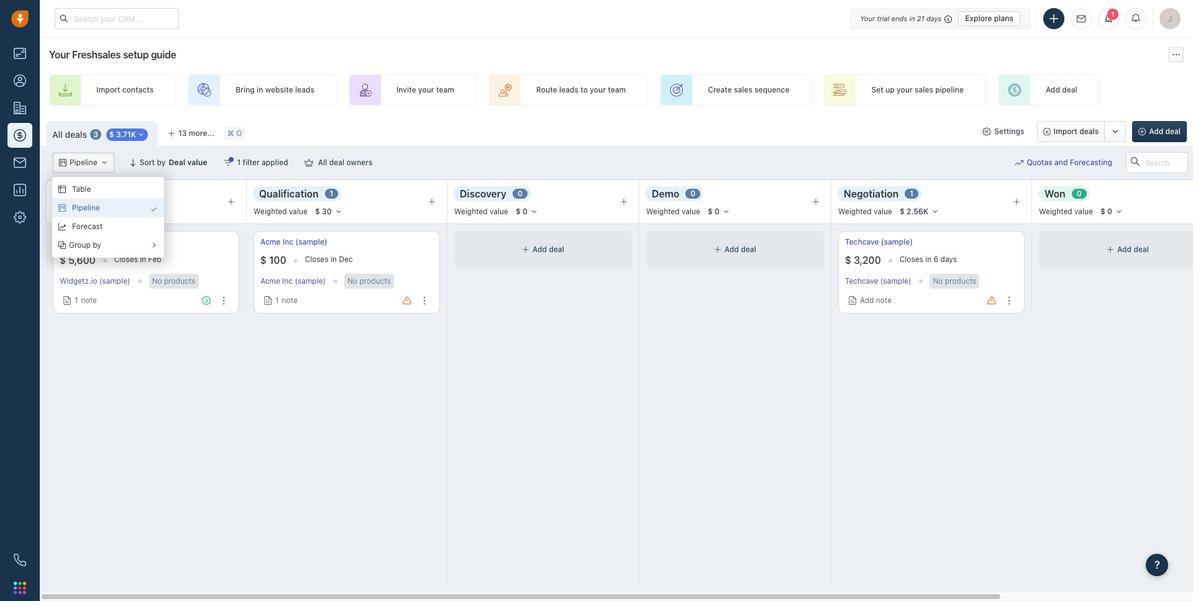 Task type: vqa. For each thing, say whether or not it's contained in the screenshot.
conversation in button
no



Task type: describe. For each thing, give the bounding box(es) containing it.
plans
[[994, 13, 1014, 23]]

Search your CRM... text field
[[55, 8, 179, 29]]

container_wx8msf4aqz5i3rn1 image for pipeline
[[58, 205, 66, 212]]

group by
[[69, 241, 101, 250]]

1 link
[[1098, 8, 1120, 29]]

table
[[72, 185, 91, 194]]

1
[[1111, 11, 1115, 18]]

pipeline
[[72, 204, 100, 213]]

explore
[[965, 13, 992, 23]]

forecast
[[72, 222, 103, 232]]

1 horizontal spatial container_wx8msf4aqz5i3rn1 image
[[150, 206, 158, 213]]

explore plans
[[965, 13, 1014, 23]]

container_wx8msf4aqz5i3rn1 image for table
[[58, 186, 66, 193]]

phone image
[[7, 548, 32, 573]]



Task type: locate. For each thing, give the bounding box(es) containing it.
container_wx8msf4aqz5i3rn1 image for group by
[[58, 242, 66, 249]]

by
[[93, 241, 101, 250]]

container_wx8msf4aqz5i3rn1 image
[[58, 186, 66, 193], [58, 205, 66, 212], [58, 242, 66, 249], [150, 242, 158, 249]]

0 vertical spatial container_wx8msf4aqz5i3rn1 image
[[150, 206, 158, 213]]

container_wx8msf4aqz5i3rn1 image left forecast
[[58, 223, 66, 231]]

shade muted image
[[942, 13, 952, 23]]

container_wx8msf4aqz5i3rn1 image right "by"
[[150, 242, 158, 249]]

container_wx8msf4aqz5i3rn1 image up group by menu item
[[150, 206, 158, 213]]

freshworks switcher image
[[14, 582, 26, 595]]

container_wx8msf4aqz5i3rn1 image left pipeline
[[58, 205, 66, 212]]

container_wx8msf4aqz5i3rn1 image left table at left
[[58, 186, 66, 193]]

explore plans link
[[959, 11, 1021, 26]]

group by menu item
[[52, 236, 164, 255]]

1 vertical spatial container_wx8msf4aqz5i3rn1 image
[[58, 223, 66, 231]]

container_wx8msf4aqz5i3rn1 image
[[150, 206, 158, 213], [58, 223, 66, 231]]

container_wx8msf4aqz5i3rn1 image left group
[[58, 242, 66, 249]]

group
[[69, 241, 91, 250]]

menu containing table
[[52, 177, 164, 258]]

0 horizontal spatial container_wx8msf4aqz5i3rn1 image
[[58, 223, 66, 231]]

menu
[[52, 177, 164, 258]]



